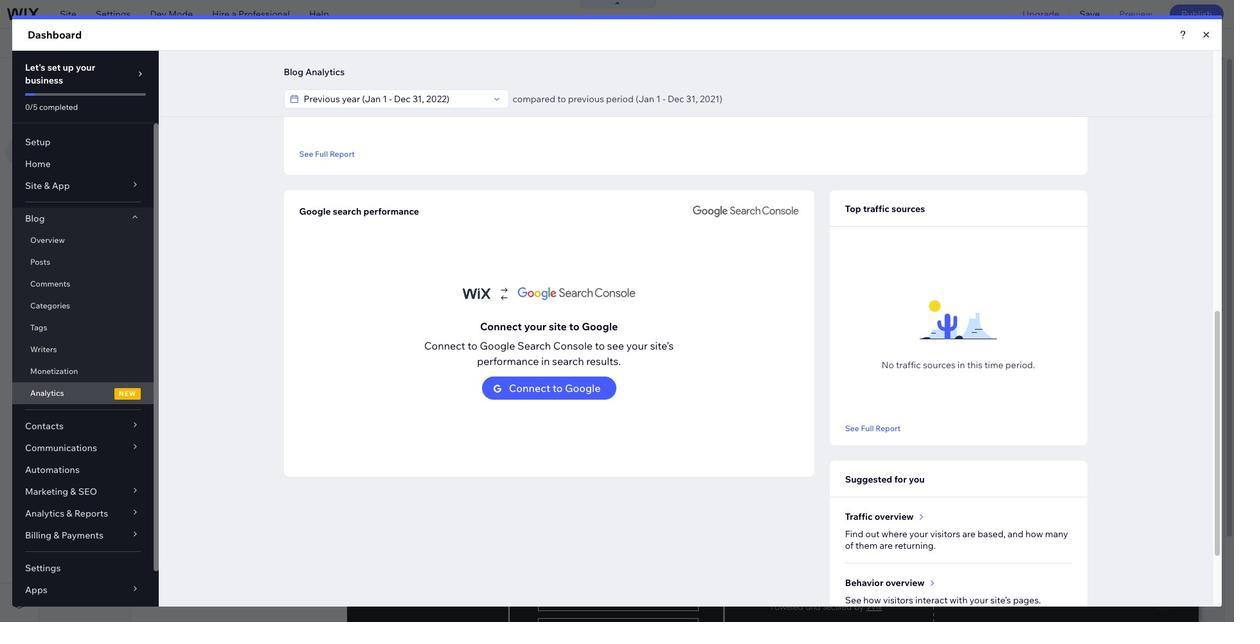 Task type: locate. For each thing, give the bounding box(es) containing it.
2 vertical spatial site
[[55, 104, 71, 116]]

menu right and
[[130, 70, 157, 83]]

0 horizontal spatial pages
[[77, 70, 107, 83]]

site
[[60, 8, 76, 20], [55, 70, 74, 83], [55, 104, 71, 116]]

1 horizontal spatial menu
[[130, 70, 157, 83]]

0 horizontal spatial menu
[[73, 104, 97, 116]]

site up blog
[[60, 8, 76, 20]]

blog
[[147, 104, 166, 115]]

pages right the blog
[[168, 104, 194, 115]]

your
[[382, 37, 401, 49]]

site for site menu
[[55, 104, 71, 116]]

1 vertical spatial pages
[[168, 104, 194, 115]]

site down blog
[[55, 70, 74, 83]]

a
[[232, 8, 237, 20]]

site menu
[[55, 104, 97, 116]]

preview button
[[1110, 0, 1163, 28]]

https://www.wix.com/mysite
[[221, 37, 339, 49]]

save button
[[1070, 0, 1110, 28]]

100% button
[[1052, 29, 1105, 57]]

https://www.wix.com/mysite connect your domain
[[221, 37, 436, 49]]

blog
[[49, 37, 74, 49]]

upgrade
[[1023, 8, 1060, 20]]

site down site pages and menu
[[55, 104, 71, 116]]

blog pages
[[147, 104, 194, 115]]

domain
[[403, 37, 436, 49]]

menu
[[130, 70, 157, 83], [73, 104, 97, 116]]

1 vertical spatial menu
[[73, 104, 97, 116]]

publish button
[[1170, 5, 1224, 24]]

pages left and
[[77, 70, 107, 83]]

preview
[[1120, 8, 1153, 20]]

site for site pages and menu
[[55, 70, 74, 83]]

1 vertical spatial site
[[55, 70, 74, 83]]

1 horizontal spatial pages
[[168, 104, 194, 115]]

site for site
[[60, 8, 76, 20]]

menu down site pages and menu
[[73, 104, 97, 116]]

pages
[[77, 70, 107, 83], [168, 104, 194, 115]]

hire
[[212, 8, 230, 20]]

site pages and menu
[[55, 70, 157, 83]]

0 vertical spatial pages
[[77, 70, 107, 83]]

0 vertical spatial site
[[60, 8, 76, 20]]

0 vertical spatial menu
[[130, 70, 157, 83]]



Task type: describe. For each thing, give the bounding box(es) containing it.
search
[[1194, 37, 1223, 49]]

tools
[[1132, 37, 1154, 49]]

tools button
[[1105, 29, 1166, 57]]

100%
[[1073, 37, 1096, 49]]

hire a professional
[[212, 8, 290, 20]]

pages for blog
[[168, 104, 194, 115]]

and
[[109, 70, 127, 83]]

connect
[[344, 37, 380, 49]]

search button
[[1167, 29, 1235, 57]]

mode
[[169, 8, 193, 20]]

dev
[[150, 8, 167, 20]]

save
[[1080, 8, 1100, 20]]

help
[[309, 8, 329, 20]]

pages for site
[[77, 70, 107, 83]]

dev mode
[[150, 8, 193, 20]]

publish
[[1182, 8, 1213, 20]]

professional
[[239, 8, 290, 20]]

settings
[[96, 8, 131, 20]]



Task type: vqa. For each thing, say whether or not it's contained in the screenshot.
the top the Site
yes



